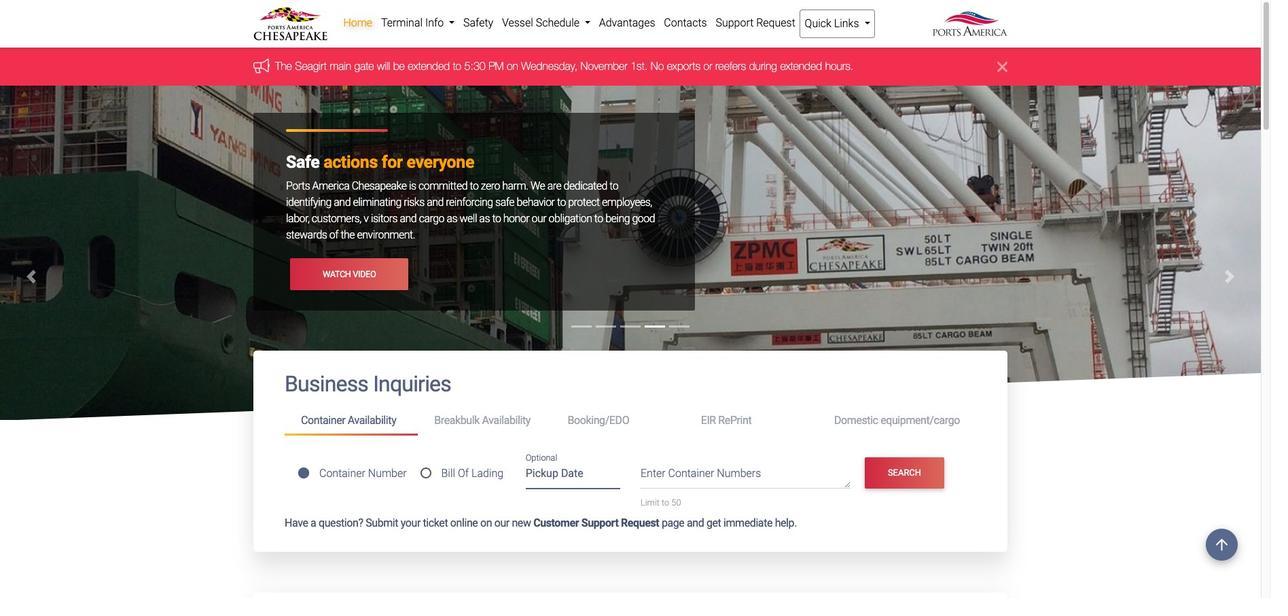 Task type: vqa. For each thing, say whether or not it's contained in the screenshot.
E-
no



Task type: describe. For each thing, give the bounding box(es) containing it.
quick links
[[805, 17, 862, 30]]

of
[[329, 229, 338, 242]]

numbers
[[717, 467, 761, 480]]

obligation
[[549, 212, 592, 225]]

on inside business inquiries main content
[[481, 516, 492, 529]]

support request
[[716, 16, 796, 29]]

v
[[364, 212, 369, 225]]

submit
[[366, 516, 398, 529]]

hours.
[[826, 60, 854, 72]]

of
[[458, 467, 469, 480]]

domestic equipment/cargo link
[[818, 408, 977, 433]]

limit
[[641, 498, 660, 508]]

be
[[393, 60, 405, 72]]

1st.
[[631, 60, 648, 72]]

container availability link
[[285, 408, 418, 435]]

container number
[[319, 467, 407, 480]]

to inside business inquiries main content
[[662, 498, 670, 508]]

watch
[[323, 269, 351, 279]]

go to top image
[[1206, 529, 1238, 561]]

50
[[672, 498, 681, 508]]

the seagirt main gate will be extended to 5:30 pm on wednesday, november 1st. no exports or reefers during  extended hours.
[[275, 60, 854, 72]]

during
[[749, 60, 778, 72]]

environment.
[[357, 229, 415, 242]]

and down risks
[[400, 212, 417, 225]]

the seagirt main gate will be extended to 5:30 pm on wednesday, november 1st. no exports or reefers during  extended hours. alert
[[0, 48, 1261, 86]]

safe
[[286, 153, 320, 172]]

advantages
[[599, 16, 656, 29]]

the seagirt main gate will be extended to 5:30 pm on wednesday, november 1st. no exports or reefers during  extended hours. link
[[275, 60, 854, 72]]

0 vertical spatial support
[[716, 16, 754, 29]]

business inquiries
[[285, 371, 451, 397]]

get
[[707, 516, 721, 529]]

immediate
[[724, 516, 773, 529]]

contacts
[[664, 16, 707, 29]]

support inside business inquiries main content
[[582, 516, 619, 529]]

and up customers,
[[334, 196, 351, 209]]

eir reprint
[[701, 414, 752, 427]]

1 as from the left
[[447, 212, 457, 225]]

wednesday,
[[522, 60, 578, 72]]

will
[[377, 60, 390, 72]]

breakbulk availability link
[[418, 408, 552, 433]]

labor,
[[286, 212, 310, 225]]

enter container numbers
[[641, 467, 761, 480]]

ports
[[286, 180, 310, 193]]

info
[[425, 16, 444, 29]]

video
[[353, 269, 376, 279]]

we
[[531, 180, 545, 193]]

to inside alert
[[453, 60, 462, 72]]

customer support request link
[[534, 516, 660, 529]]

watch video link
[[290, 259, 409, 290]]

safety
[[464, 16, 494, 29]]

zero
[[481, 180, 500, 193]]

on inside alert
[[507, 60, 519, 72]]

0 vertical spatial request
[[757, 16, 796, 29]]

customer
[[534, 516, 579, 529]]

availability for breakbulk availability
[[482, 414, 531, 427]]

eliminating
[[353, 196, 402, 209]]

employees,
[[602, 196, 652, 209]]

container availability
[[301, 414, 396, 427]]

to down 'safe'
[[492, 212, 501, 225]]

america
[[312, 180, 350, 193]]

schedule
[[536, 16, 580, 29]]

1 extended from the left
[[408, 60, 450, 72]]

lading
[[472, 467, 504, 480]]

harm.
[[502, 180, 528, 193]]

reefers
[[716, 60, 746, 72]]

bullhorn image
[[254, 58, 275, 73]]

booking/edo link
[[552, 408, 685, 433]]

main
[[330, 60, 352, 72]]

chesapeake
[[352, 180, 407, 193]]

to left being
[[595, 212, 603, 225]]

bill of lading
[[441, 467, 504, 480]]

container for container number
[[319, 467, 366, 480]]

is
[[409, 180, 416, 193]]

reinforcing
[[446, 196, 493, 209]]

inquiries
[[373, 371, 451, 397]]

business inquiries main content
[[243, 351, 1018, 598]]

risks
[[404, 196, 425, 209]]

pm
[[489, 60, 504, 72]]

enter
[[641, 467, 666, 480]]

committed
[[419, 180, 468, 193]]

everyone
[[407, 153, 474, 172]]



Task type: locate. For each thing, give the bounding box(es) containing it.
limit to 50
[[641, 498, 681, 508]]

domestic
[[835, 414, 879, 427]]

as left well
[[447, 212, 457, 225]]

optional
[[526, 453, 558, 463]]

to
[[453, 60, 462, 72], [470, 180, 479, 193], [610, 180, 619, 193], [557, 196, 566, 209], [492, 212, 501, 225], [595, 212, 603, 225], [662, 498, 670, 508]]

0 horizontal spatial extended
[[408, 60, 450, 72]]

dedicated
[[564, 180, 608, 193]]

vessel schedule link
[[498, 10, 595, 37]]

our inside business inquiries main content
[[495, 516, 510, 529]]

well
[[460, 212, 477, 225]]

actions
[[324, 153, 378, 172]]

good
[[632, 212, 655, 225]]

behavior
[[517, 196, 555, 209]]

Enter Container Numbers text field
[[641, 466, 851, 489]]

0 vertical spatial on
[[507, 60, 519, 72]]

container left number
[[319, 467, 366, 480]]

to left zero
[[470, 180, 479, 193]]

customers,
[[312, 212, 362, 225]]

support request link
[[712, 10, 800, 37]]

our down behavior on the top left of the page
[[532, 212, 547, 225]]

and up cargo
[[427, 196, 444, 209]]

1 horizontal spatial request
[[757, 16, 796, 29]]

1 availability from the left
[[348, 414, 396, 427]]

on right the "pm"
[[507, 60, 519, 72]]

0 horizontal spatial our
[[495, 516, 510, 529]]

home
[[344, 16, 373, 29]]

extended right be
[[408, 60, 450, 72]]

the
[[275, 60, 292, 72]]

home link
[[339, 10, 377, 37]]

to up employees,
[[610, 180, 619, 193]]

availability right breakbulk on the bottom of the page
[[482, 414, 531, 427]]

cargo
[[419, 212, 445, 225]]

identifying
[[286, 196, 332, 209]]

to left "50" at the bottom of page
[[662, 498, 670, 508]]

equipment/cargo
[[881, 414, 960, 427]]

are
[[548, 180, 562, 193]]

request left quick
[[757, 16, 796, 29]]

container
[[301, 414, 345, 427], [319, 467, 366, 480], [668, 467, 715, 480]]

exports
[[667, 60, 701, 72]]

0 horizontal spatial support
[[582, 516, 619, 529]]

quick
[[805, 17, 832, 30]]

for
[[382, 153, 403, 172]]

breakbulk availability
[[434, 414, 531, 427]]

0 vertical spatial our
[[532, 212, 547, 225]]

and left get
[[687, 516, 704, 529]]

0 horizontal spatial as
[[447, 212, 457, 225]]

safe actions for everyone
[[286, 153, 474, 172]]

safety link
[[459, 10, 498, 37]]

domestic equipment/cargo
[[835, 414, 960, 427]]

safety image
[[0, 86, 1261, 598]]

extended right during
[[781, 60, 823, 72]]

as right well
[[479, 212, 490, 225]]

0 horizontal spatial on
[[481, 516, 492, 529]]

links
[[834, 17, 859, 30]]

on
[[507, 60, 519, 72], [481, 516, 492, 529]]

being
[[606, 212, 630, 225]]

0 horizontal spatial request
[[621, 516, 660, 529]]

on right online
[[481, 516, 492, 529]]

stewards
[[286, 229, 327, 242]]

request down limit
[[621, 516, 660, 529]]

support up reefers
[[716, 16, 754, 29]]

0 horizontal spatial availability
[[348, 414, 396, 427]]

1 vertical spatial our
[[495, 516, 510, 529]]

contacts link
[[660, 10, 712, 37]]

quick links link
[[800, 10, 875, 38]]

search button
[[865, 457, 945, 489]]

help.
[[775, 516, 797, 529]]

1 vertical spatial support
[[582, 516, 619, 529]]

eir reprint link
[[685, 408, 818, 433]]

protect
[[568, 196, 600, 209]]

bill
[[441, 467, 455, 480]]

container for container availability
[[301, 414, 345, 427]]

1 horizontal spatial availability
[[482, 414, 531, 427]]

close image
[[998, 59, 1008, 75]]

container up "50" at the bottom of page
[[668, 467, 715, 480]]

1 horizontal spatial extended
[[781, 60, 823, 72]]

Optional text field
[[526, 463, 621, 489]]

ports america chesapeake is committed to zero harm. we are dedicated to identifying and                         eliminating risks and reinforcing safe behavior to protect employees, labor, customers, v                         isitors and cargo as well as to honor our obligation to being good stewards of the environment.
[[286, 180, 655, 242]]

to left 5:30
[[453, 60, 462, 72]]

availability
[[348, 414, 396, 427], [482, 414, 531, 427]]

request inside business inquiries main content
[[621, 516, 660, 529]]

have
[[285, 516, 308, 529]]

2 as from the left
[[479, 212, 490, 225]]

1 horizontal spatial support
[[716, 16, 754, 29]]

to down are at the left of page
[[557, 196, 566, 209]]

breakbulk
[[434, 414, 480, 427]]

availability down business inquiries
[[348, 414, 396, 427]]

your
[[401, 516, 421, 529]]

number
[[368, 467, 407, 480]]

1 vertical spatial request
[[621, 516, 660, 529]]

2 availability from the left
[[482, 414, 531, 427]]

isitors
[[371, 212, 398, 225]]

extended
[[408, 60, 450, 72], [781, 60, 823, 72]]

ticket
[[423, 516, 448, 529]]

a
[[311, 516, 316, 529]]

november
[[581, 60, 628, 72]]

have a question? submit your ticket online on our new customer support request page and get immediate help.
[[285, 516, 797, 529]]

and
[[334, 196, 351, 209], [427, 196, 444, 209], [400, 212, 417, 225], [687, 516, 704, 529]]

gate
[[355, 60, 374, 72]]

as
[[447, 212, 457, 225], [479, 212, 490, 225]]

business
[[285, 371, 368, 397]]

2 extended from the left
[[781, 60, 823, 72]]

new
[[512, 516, 531, 529]]

our inside ports america chesapeake is committed to zero harm. we are dedicated to identifying and                         eliminating risks and reinforcing safe behavior to protect employees, labor, customers, v                         isitors and cargo as well as to honor our obligation to being good stewards of the environment.
[[532, 212, 547, 225]]

eir
[[701, 414, 716, 427]]

container down business
[[301, 414, 345, 427]]

terminal info
[[381, 16, 447, 29]]

1 horizontal spatial on
[[507, 60, 519, 72]]

vessel
[[502, 16, 533, 29]]

terminal info link
[[377, 10, 459, 37]]

page
[[662, 516, 685, 529]]

1 vertical spatial on
[[481, 516, 492, 529]]

and inside business inquiries main content
[[687, 516, 704, 529]]

support right customer
[[582, 516, 619, 529]]

terminal
[[381, 16, 423, 29]]

support
[[716, 16, 754, 29], [582, 516, 619, 529]]

our left new
[[495, 516, 510, 529]]

1 horizontal spatial our
[[532, 212, 547, 225]]

no
[[651, 60, 664, 72]]

reprint
[[719, 414, 752, 427]]

availability for container availability
[[348, 414, 396, 427]]

booking/edo
[[568, 414, 630, 427]]

1 horizontal spatial as
[[479, 212, 490, 225]]

or
[[704, 60, 713, 72]]

request
[[757, 16, 796, 29], [621, 516, 660, 529]]

our
[[532, 212, 547, 225], [495, 516, 510, 529]]

safe
[[496, 196, 515, 209]]

online
[[450, 516, 478, 529]]



